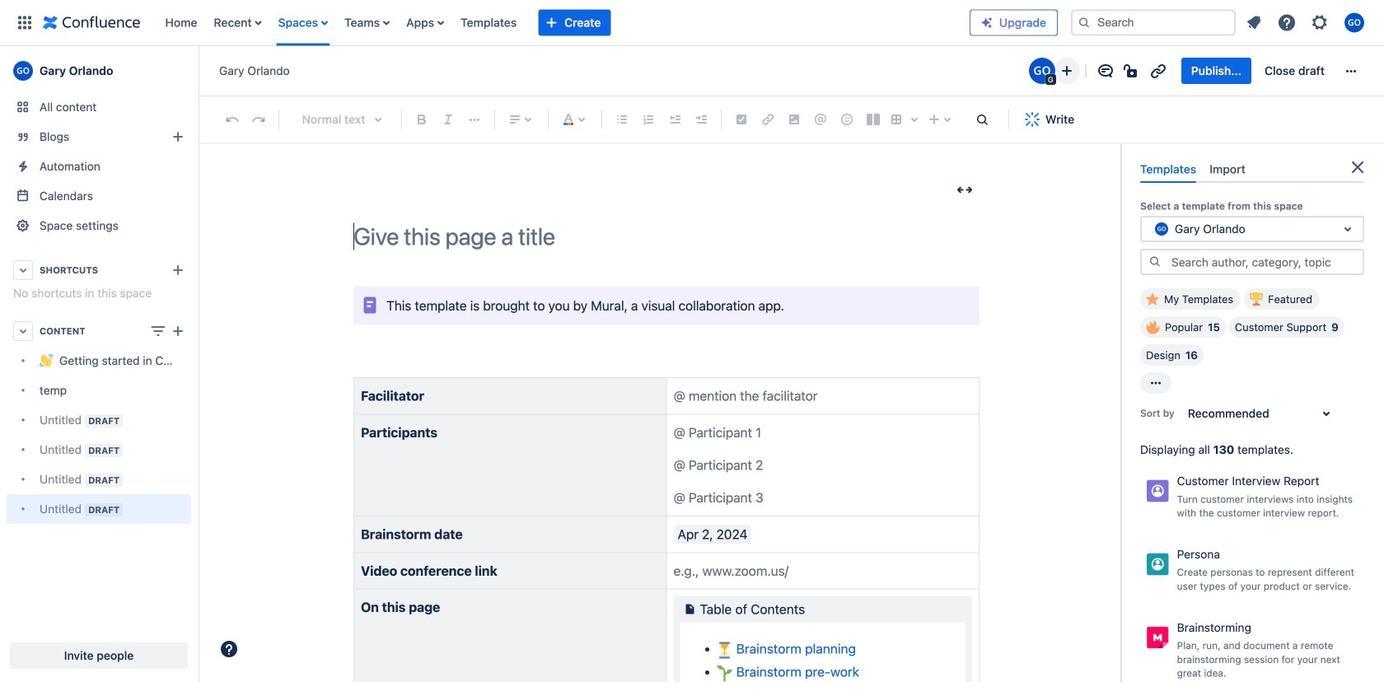 Task type: locate. For each thing, give the bounding box(es) containing it.
copy link image
[[1149, 61, 1168, 81]]

comment icon image
[[1096, 61, 1116, 81]]

0 horizontal spatial list
[[157, 0, 970, 46]]

space element
[[0, 46, 198, 682]]

settings icon image
[[1310, 13, 1330, 33]]

invite to edit image
[[1057, 61, 1077, 81]]

list
[[157, 0, 970, 46], [1239, 8, 1375, 37]]

None search field
[[1071, 9, 1236, 36]]

1 horizontal spatial list
[[1239, 8, 1375, 37]]

open image
[[1338, 219, 1358, 239]]

tree inside space element
[[7, 346, 191, 524]]

search icon image
[[1149, 255, 1162, 268]]

banner
[[0, 0, 1384, 46]]

text formatting group
[[409, 106, 488, 133]]

:hourglass_flowing_sand: image
[[717, 642, 733, 659]]

find and replace image
[[972, 110, 992, 129]]

notification icon image
[[1244, 13, 1264, 33]]

no restrictions image
[[1122, 61, 1142, 81]]

appswitcher icon image
[[15, 13, 35, 33]]

tree
[[7, 346, 191, 524]]

confluence image
[[43, 13, 141, 33], [43, 13, 141, 33]]

list formating group
[[609, 106, 714, 133]]

None text field
[[1152, 221, 1155, 237]]

group
[[1182, 58, 1335, 84]]

collapse sidebar image
[[180, 54, 216, 87]]

search image
[[1078, 16, 1091, 29]]

create a blog image
[[168, 127, 188, 147]]

tab list
[[1134, 156, 1371, 183]]

Give this page a title text field
[[354, 223, 980, 250]]



Task type: describe. For each thing, give the bounding box(es) containing it.
Search field
[[1071, 9, 1236, 36]]

make page full-width image
[[955, 180, 975, 200]]

create image
[[168, 321, 188, 341]]

:seedling: image
[[717, 665, 733, 682]]

close templates and import image
[[1348, 157, 1368, 177]]

list for premium image
[[1239, 8, 1375, 37]]

more image
[[1342, 61, 1361, 81]]

more categories image
[[1146, 373, 1166, 393]]

table of contents image
[[680, 600, 700, 619]]

:seedling: image
[[717, 665, 733, 682]]

Search author, category, topic field
[[1167, 251, 1363, 274]]

panel note image
[[360, 296, 380, 315]]

premium image
[[981, 16, 994, 29]]

your profile and preferences image
[[1345, 13, 1365, 33]]

global element
[[10, 0, 970, 46]]

Main content area, start typing to enter text. text field
[[344, 286, 990, 682]]

list for appswitcher icon
[[157, 0, 970, 46]]

add shortcut image
[[168, 260, 188, 280]]

change view image
[[148, 321, 168, 341]]

help icon image
[[1277, 13, 1297, 33]]

:hourglass_flowing_sand: image
[[717, 642, 733, 659]]



Task type: vqa. For each thing, say whether or not it's contained in the screenshot.
More actions icon on the top right
no



